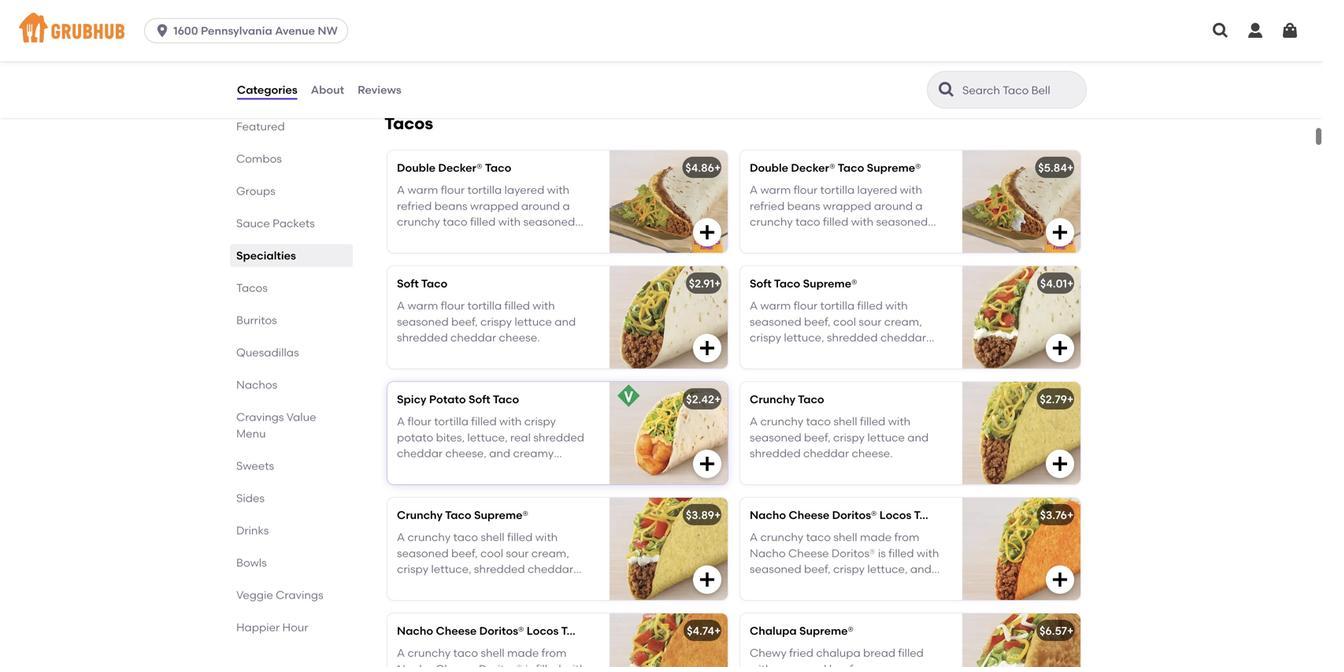 Task type: describe. For each thing, give the bounding box(es) containing it.
crispy inside a crunchy taco shell filled with seasoned beef, crispy lettuce and shredded cheddar cheese.
[[833, 431, 865, 444]]

featured
[[236, 120, 285, 133]]

nacho cheese doritos® locos tacos supreme® image
[[610, 614, 728, 667]]

gallo.
[[792, 579, 822, 592]]

+ for $3.76
[[1067, 508, 1074, 522]]

crunchy for crunchy taco
[[761, 415, 804, 428]]

cheese inside a crunchy taco shell made from nacho cheese doritos® is filled wit
[[436, 662, 476, 667]]

shell for shredded
[[481, 531, 505, 544]]

combos
[[236, 152, 282, 165]]

a for a crunchy taco shell filled with seasoned beef, crispy lettuce and shredded cheddar cheese.
[[750, 415, 758, 428]]

crunchy for crunchy taco
[[750, 393, 796, 406]]

ripe for taco
[[462, 579, 483, 592]]

$4.86
[[686, 161, 714, 174]]

from for a crunchy taco shell made from nacho cheese doritos® is filled wit
[[542, 646, 567, 660]]

1600
[[173, 24, 198, 37]]

seasoned inside a warm flour tortilla layered with refried beans wrapped around a crunchy taco filled with seasoned beef, crispy lettuce and shredded cheddar cheese.
[[523, 215, 575, 229]]

chicken,
[[788, 11, 832, 24]]

flour inside a flour tortilla filled with crispy potato bites, lettuce, real shredded cheddar cheese, and creamy chipotle sauce.
[[408, 415, 432, 428]]

shredded inside a flour tortilla filled with crispy potato bites, lettuce, real shredded cheddar cheese, and creamy chipotle sauce.
[[534, 431, 584, 444]]

cheese for a crunchy taco shell filled with seasoned beef, cool sour cream, crispy lettuce, shredded cheddar cheese and ripe tomatoes.
[[397, 579, 435, 592]]

happier hour
[[236, 621, 308, 634]]

+ for $4.74
[[714, 624, 721, 638]]

double decker® taco supreme® image
[[963, 150, 1081, 253]]

value
[[287, 410, 316, 424]]

lettuce, inside a warm flour tortilla filled with seasoned beef, cool sour cream, crispy lettuce, shredded cheddar cheese and ripe tomatoes.
[[784, 331, 824, 344]]

with for soft taco supreme®
[[886, 299, 908, 312]]

$3.76
[[1040, 508, 1067, 522]]

crunchy inside a warm flour tortilla layered with refried beans wrapped around a crunchy taco filled with seasoned beef, crispy lettuce and shredded cheddar cheese.
[[397, 215, 440, 229]]

soft for soft taco supreme®
[[750, 277, 772, 290]]

sides
[[236, 492, 265, 505]]

svg image up $4.01 +
[[1051, 223, 1070, 242]]

made for a crunchy taco shell made from nacho cheese doritos® is filled wit
[[507, 646, 539, 660]]

a crunchy taco shell filled with seasoned beef, cool sour cream, crispy lettuce, shredded cheddar cheese and ripe tomatoes.
[[397, 531, 574, 592]]

cheese,
[[445, 447, 487, 460]]

filled inside a crunchy taco shell made from nacho cheese doritos® is filled wit
[[536, 662, 561, 667]]

cream, for a crunchy taco shell filled with seasoned beef, cool sour cream, crispy lettuce, shredded cheddar cheese and ripe tomatoes.
[[532, 547, 569, 560]]

grilled chicken, creamy chipotle sauce, and real shredded cheddar cheese all wrapped up in a warm flour tortilla.
[[750, 11, 934, 72]]

shredded inside a warm flour tortilla layered with refried beans wrapped around a crunchy taco filled with seasoned beef, crispy lettuce and shredded cheddar cheese.
[[524, 231, 575, 245]]

chalupa
[[750, 624, 797, 638]]

a for a warm flour tortilla filled with seasoned beef, crispy lettuce and shredded cheddar cheese.
[[397, 299, 405, 312]]

a flour tortilla filled with crispy potato bites, lettuce, real shredded cheddar cheese, and creamy chipotle sauce.
[[397, 415, 584, 476]]

wrapped inside grilled chicken, creamy chipotle sauce, and real shredded cheddar cheese all wrapped up in a warm flour tortilla.
[[806, 43, 855, 56]]

bowls
[[236, 556, 267, 570]]

flour inside grilled chicken, creamy chipotle sauce, and real shredded cheddar cheese all wrapped up in a warm flour tortilla.
[[750, 59, 774, 72]]

shredded inside a warm flour tortilla filled with seasoned beef, crispy lettuce and shredded cheddar cheese.
[[397, 331, 448, 344]]

1600 pennsylvania avenue nw
[[173, 24, 338, 37]]

sour for shell
[[506, 547, 529, 560]]

and inside "a crunchy taco shell made from nacho cheese doritos® is filled with seasoned beef, crispy lettuce, and pico de gallo."
[[911, 563, 932, 576]]

cheddar inside a warm flour tortilla filled with seasoned beef, cool sour cream, crispy lettuce, shredded cheddar cheese and ripe tomatoes.
[[881, 331, 926, 344]]

with for crunchy taco supreme®
[[535, 531, 558, 544]]

cheddar inside a warm flour tortilla filled with seasoned beef, crispy lettuce and shredded cheddar cheese.
[[451, 331, 496, 344]]

$4.74
[[687, 624, 714, 638]]

is for a crunchy taco shell made from nacho cheese doritos® is filled wit
[[525, 662, 533, 667]]

categories
[[237, 83, 298, 96]]

cheese. for crunchy taco
[[852, 447, 893, 460]]

cheese. inside a warm flour tortilla layered with refried beans wrapped around a crunchy taco filled with seasoned beef, crispy lettuce and shredded cheddar cheese.
[[445, 247, 487, 261]]

flour for a warm flour tortilla layered with refried beans wrapped around a crunchy taco filled with seasoned beef, crispy lettuce and shredded cheddar cheese.
[[441, 183, 465, 197]]

+ for $4.86
[[714, 161, 721, 174]]

chalupa supreme®
[[750, 624, 854, 638]]

reviews button
[[357, 61, 402, 118]]

cheese for a warm flour tortilla filled with seasoned beef, cool sour cream, crispy lettuce, shredded cheddar cheese and ripe tomatoes.
[[750, 347, 788, 360]]

chalupa supreme® image
[[963, 614, 1081, 667]]

cheese. for soft taco
[[499, 331, 540, 344]]

beef, for chewy fried chalupa bread filled with seasoned beef, sour cream
[[829, 662, 856, 667]]

warm for a warm flour tortilla filled with seasoned beef, cool sour cream, crispy lettuce, shredded cheddar cheese and ripe tomatoes.
[[761, 299, 791, 312]]

seasoned for a warm flour tortilla filled with seasoned beef, crispy lettuce and shredded cheddar cheese.
[[397, 315, 449, 328]]

$3.89
[[686, 508, 714, 522]]

$3.89 +
[[686, 508, 721, 522]]

crispy inside a warm flour tortilla layered with refried beans wrapped around a crunchy taco filled with seasoned beef, crispy lettuce and shredded cheddar cheese.
[[426, 231, 458, 245]]

tortilla for wrapped
[[468, 183, 502, 197]]

and inside a warm flour tortilla layered with refried beans wrapped around a crunchy taco filled with seasoned beef, crispy lettuce and shredded cheddar cheese.
[[500, 231, 522, 245]]

soft taco image
[[610, 266, 728, 369]]

ripe for flour
[[815, 347, 835, 360]]

filled inside a warm flour tortilla layered with refried beans wrapped around a crunchy taco filled with seasoned beef, crispy lettuce and shredded cheddar cheese.
[[470, 215, 496, 229]]

taco inside a warm flour tortilla layered with refried beans wrapped around a crunchy taco filled with seasoned beef, crispy lettuce and shredded cheddar cheese.
[[443, 215, 468, 229]]

and inside grilled chicken, creamy chipotle sauce, and real shredded cheddar cheese all wrapped up in a warm flour tortilla.
[[788, 27, 809, 40]]

a crunchy taco shell filled with seasoned beef, crispy lettuce and shredded cheddar cheese.
[[750, 415, 929, 460]]

spicy
[[397, 393, 427, 406]]

filled inside a crunchy taco shell filled with seasoned beef, cool sour cream, crispy lettuce, shredded cheddar cheese and ripe tomatoes.
[[507, 531, 533, 544]]

refried
[[397, 199, 432, 213]]

sour for tortilla
[[859, 315, 882, 328]]

1600 pennsylvania avenue nw button
[[144, 18, 354, 43]]

creamy inside a flour tortilla filled with crispy potato bites, lettuce, real shredded cheddar cheese, and creamy chipotle sauce.
[[513, 447, 554, 460]]

svg image for a crunchy taco shell filled with seasoned beef, crispy lettuce and shredded cheddar cheese.
[[1051, 454, 1070, 473]]

and inside a crunchy taco shell filled with seasoned beef, crispy lettuce and shredded cheddar cheese.
[[908, 431, 929, 444]]

$2.42 +
[[686, 393, 721, 406]]

with for chalupa supreme®
[[750, 662, 772, 667]]

$2.42
[[686, 393, 714, 406]]

doritos® up a crunchy taco shell made from nacho cheese doritos® is filled wit
[[479, 624, 524, 638]]

$5.84 +
[[1038, 161, 1074, 174]]

cheese inside "a crunchy taco shell made from nacho cheese doritos® is filled with seasoned beef, crispy lettuce, and pico de gallo."
[[789, 547, 829, 560]]

crispy inside a flour tortilla filled with crispy potato bites, lettuce, real shredded cheddar cheese, and creamy chipotle sauce.
[[524, 415, 556, 428]]

warm for a warm flour tortilla layered with refried beans wrapped around a crunchy taco filled with seasoned beef, crispy lettuce and shredded cheddar cheese.
[[408, 183, 438, 197]]

sour inside chewy fried chalupa bread filled with seasoned beef, sour cream
[[858, 662, 881, 667]]

Search Taco Bell search field
[[961, 83, 1082, 98]]

double for double decker® taco supreme®
[[750, 161, 789, 174]]

happier
[[236, 621, 280, 634]]

in
[[874, 43, 883, 56]]

crispy inside a crunchy taco shell filled with seasoned beef, cool sour cream, crispy lettuce, shredded cheddar cheese and ripe tomatoes.
[[397, 563, 429, 576]]

potato
[[429, 393, 466, 406]]

real inside grilled chicken, creamy chipotle sauce, and real shredded cheddar cheese all wrapped up in a warm flour tortilla.
[[812, 27, 832, 40]]

a warm flour tortilla filled with seasoned beef, crispy lettuce and shredded cheddar cheese.
[[397, 299, 576, 344]]

decker® for double decker® taco
[[438, 161, 483, 174]]

categories button
[[236, 61, 298, 118]]

+ for $2.79
[[1067, 393, 1074, 406]]

de
[[776, 579, 790, 592]]

creamy inside grilled chicken, creamy chipotle sauce, and real shredded cheddar cheese all wrapped up in a warm flour tortilla.
[[835, 11, 875, 24]]

a crunchy taco shell made from nacho cheese doritos® is filled with seasoned beef, crispy lettuce, and pico de gallo.
[[750, 531, 939, 592]]

nacho inside a crunchy taco shell made from nacho cheese doritos® is filled wit
[[397, 662, 433, 667]]

a crunchy taco shell made from nacho cheese doritos® is filled wit
[[397, 646, 586, 667]]

seasoned for a crunchy taco shell filled with seasoned beef, crispy lettuce and shredded cheddar cheese.
[[750, 431, 802, 444]]

tortilla inside a flour tortilla filled with crispy potato bites, lettuce, real shredded cheddar cheese, and creamy chipotle sauce.
[[434, 415, 469, 428]]

double decker® taco
[[397, 161, 512, 174]]

hour
[[282, 621, 308, 634]]

sauce
[[236, 217, 270, 230]]

grilled
[[750, 11, 785, 24]]

chewy
[[750, 646, 787, 660]]

taco for crunchy taco
[[806, 415, 831, 428]]

and inside a warm flour tortilla filled with seasoned beef, cool sour cream, crispy lettuce, shredded cheddar cheese and ripe tomatoes.
[[791, 347, 812, 360]]

veggie
[[236, 588, 273, 602]]

filled inside chewy fried chalupa bread filled with seasoned beef, sour cream
[[898, 646, 924, 660]]

flour for a warm flour tortilla filled with seasoned beef, cool sour cream, crispy lettuce, shredded cheddar cheese and ripe tomatoes.
[[794, 299, 818, 312]]

cheesy roll up image
[[610, 0, 728, 80]]

doritos® up "a crunchy taco shell made from nacho cheese doritos® is filled with seasoned beef, crispy lettuce, and pico de gallo."
[[832, 508, 877, 522]]

about
[[311, 83, 344, 96]]

warm inside grilled chicken, creamy chipotle sauce, and real shredded cheddar cheese all wrapped up in a warm flour tortilla.
[[896, 43, 926, 56]]

1 vertical spatial cravings
[[276, 588, 323, 602]]

crunchy for nacho cheese doritos® locos tacos
[[761, 531, 804, 544]]

$5.84
[[1038, 161, 1067, 174]]

crunchy taco image
[[963, 382, 1081, 484]]

filled inside a warm flour tortilla filled with seasoned beef, crispy lettuce and shredded cheddar cheese.
[[505, 299, 530, 312]]

$2.79
[[1040, 393, 1067, 406]]

with for crunchy taco
[[888, 415, 911, 428]]

cheddar inside a crunchy taco shell filled with seasoned beef, crispy lettuce and shredded cheddar cheese.
[[804, 447, 849, 460]]

$4.74 +
[[687, 624, 721, 638]]

$6.57 +
[[1040, 624, 1074, 638]]

with for soft taco
[[533, 299, 555, 312]]

$4.01 +
[[1041, 277, 1074, 290]]

double decker® taco supreme®
[[750, 161, 921, 174]]

chicken chipotle melt image
[[963, 0, 1081, 80]]

+ for $5.84
[[1067, 161, 1074, 174]]

beef, inside "a crunchy taco shell made from nacho cheese doritos® is filled with seasoned beef, crispy lettuce, and pico de gallo."
[[804, 563, 831, 576]]

double decker® taco image
[[610, 150, 728, 253]]

shredded inside a warm flour tortilla filled with seasoned beef, cool sour cream, crispy lettuce, shredded cheddar cheese and ripe tomatoes.
[[827, 331, 878, 344]]

chalupa
[[816, 646, 861, 660]]

real inside a flour tortilla filled with crispy potato bites, lettuce, real shredded cheddar cheese, and creamy chipotle sauce.
[[510, 431, 531, 444]]

spicy potato soft taco image
[[610, 382, 728, 484]]

doritos® inside "a crunchy taco shell made from nacho cheese doritos® is filled with seasoned beef, crispy lettuce, and pico de gallo."
[[832, 547, 876, 560]]

packets
[[273, 217, 315, 230]]

crispy inside a warm flour tortilla filled with seasoned beef, crispy lettuce and shredded cheddar cheese.
[[480, 315, 512, 328]]

cheddar inside grilled chicken, creamy chipotle sauce, and real shredded cheddar cheese all wrapped up in a warm flour tortilla.
[[888, 27, 934, 40]]

crispy inside a warm flour tortilla filled with seasoned beef, cool sour cream, crispy lettuce, shredded cheddar cheese and ripe tomatoes.
[[750, 331, 781, 344]]

all
[[791, 43, 803, 56]]

nachos
[[236, 378, 277, 392]]

tortilla.
[[777, 59, 814, 72]]

shredded inside a crunchy taco shell filled with seasoned beef, cool sour cream, crispy lettuce, shredded cheddar cheese and ripe tomatoes.
[[474, 563, 525, 576]]

lettuce, inside "a crunchy taco shell made from nacho cheese doritos® is filled with seasoned beef, crispy lettuce, and pico de gallo."
[[868, 563, 908, 576]]

svg image inside 1600 pennsylvania avenue nw button
[[154, 23, 170, 39]]

$3.76 +
[[1040, 508, 1074, 522]]

bites,
[[436, 431, 465, 444]]

cream, for a warm flour tortilla filled with seasoned beef, cool sour cream, crispy lettuce, shredded cheddar cheese and ripe tomatoes.
[[884, 315, 922, 328]]

a for a crunchy taco shell made from nacho cheese doritos® is filled with seasoned beef, crispy lettuce, and pico de gallo.
[[750, 531, 758, 544]]

veggie cravings
[[236, 588, 323, 602]]

chipotle inside grilled chicken, creamy chipotle sauce, and real shredded cheddar cheese all wrapped up in a warm flour tortilla.
[[878, 11, 922, 24]]

with inside a flour tortilla filled with crispy potato bites, lettuce, real shredded cheddar cheese, and creamy chipotle sauce.
[[499, 415, 522, 428]]

nacho cheese doritos® locos tacos image
[[963, 498, 1081, 600]]

crunchy for crunchy taco supreme®
[[408, 531, 451, 544]]

svg image for a flour tortilla filled with crispy potato bites, lettuce, real shredded cheddar cheese, and creamy chipotle sauce.
[[698, 454, 717, 473]]

shell for beef,
[[834, 531, 858, 544]]

chewy fried chalupa bread filled with seasoned beef, sour cream
[[750, 646, 932, 667]]

is for a crunchy taco shell made from nacho cheese doritos® is filled with seasoned beef, crispy lettuce, and pico de gallo.
[[878, 547, 886, 560]]

cheese inside grilled chicken, creamy chipotle sauce, and real shredded cheddar cheese all wrapped up in a warm flour tortilla.
[[750, 43, 788, 56]]

sauce packets
[[236, 217, 315, 230]]

lettuce, inside a crunchy taco shell filled with seasoned beef, cool sour cream, crispy lettuce, shredded cheddar cheese and ripe tomatoes.
[[431, 563, 472, 576]]

cheese up a crunchy taco shell made from nacho cheese doritos® is filled wit
[[436, 624, 477, 638]]

$2.79 +
[[1040, 393, 1074, 406]]

a warm flour tortilla filled with seasoned beef, cool sour cream, crispy lettuce, shredded cheddar cheese and ripe tomatoes.
[[750, 299, 926, 360]]

taco for crunchy taco supreme®
[[453, 531, 478, 544]]

around
[[521, 199, 560, 213]]

burritos
[[236, 314, 277, 327]]

a for a warm flour tortilla layered with refried beans wrapped around a crunchy taco filled with seasoned beef, crispy lettuce and shredded cheddar cheese.
[[397, 183, 405, 197]]

fried
[[789, 646, 814, 660]]



Task type: locate. For each thing, give the bounding box(es) containing it.
1 horizontal spatial locos
[[880, 508, 912, 522]]

a inside a warm flour tortilla layered with refried beans wrapped around a crunchy taco filled with seasoned beef, crispy lettuce and shredded cheddar cheese.
[[563, 199, 570, 213]]

lettuce for crunchy taco
[[868, 431, 905, 444]]

2 horizontal spatial cheese.
[[852, 447, 893, 460]]

from
[[895, 531, 920, 544], [542, 646, 567, 660]]

1 vertical spatial chipotle
[[397, 463, 441, 476]]

0 vertical spatial creamy
[[835, 11, 875, 24]]

flour up beans
[[441, 183, 465, 197]]

cool
[[833, 315, 856, 328], [480, 547, 503, 560]]

made
[[860, 531, 892, 544], [507, 646, 539, 660]]

0 horizontal spatial lettuce
[[460, 231, 498, 245]]

cream,
[[884, 315, 922, 328], [532, 547, 569, 560]]

seasoned down crunchy taco supreme®
[[397, 547, 449, 560]]

seasoned for chewy fried chalupa bread filled with seasoned beef, sour cream
[[775, 662, 827, 667]]

cream, inside a warm flour tortilla filled with seasoned beef, cool sour cream, crispy lettuce, shredded cheddar cheese and ripe tomatoes.
[[884, 315, 922, 328]]

$2.91
[[689, 277, 714, 290]]

1 horizontal spatial double
[[750, 161, 789, 174]]

2 vertical spatial cheese
[[397, 579, 435, 592]]

1 horizontal spatial chipotle
[[878, 11, 922, 24]]

crunchy taco supreme® image
[[610, 498, 728, 600]]

1 horizontal spatial cool
[[833, 315, 856, 328]]

real right bites,
[[510, 431, 531, 444]]

2 horizontal spatial lettuce
[[868, 431, 905, 444]]

doritos® down nacho cheese doritos® locos tacos at the right of page
[[832, 547, 876, 560]]

1 vertical spatial is
[[525, 662, 533, 667]]

doritos® inside a crunchy taco shell made from nacho cheese doritos® is filled wit
[[479, 662, 523, 667]]

$4.01
[[1041, 277, 1067, 290]]

cravings inside cravings value menu
[[236, 410, 284, 424]]

flour up potato
[[408, 415, 432, 428]]

1 double from the left
[[397, 161, 436, 174]]

crunchy down potato
[[397, 508, 443, 522]]

lettuce inside a crunchy taco shell filled with seasoned beef, crispy lettuce and shredded cheddar cheese.
[[868, 431, 905, 444]]

svg image up $2.79 +
[[1051, 339, 1070, 357]]

beef, down the chalupa
[[829, 662, 856, 667]]

cravings
[[236, 410, 284, 424], [276, 588, 323, 602]]

from inside "a crunchy taco shell made from nacho cheese doritos® is filled with seasoned beef, crispy lettuce, and pico de gallo."
[[895, 531, 920, 544]]

cool down "soft taco supreme®" at right top
[[833, 315, 856, 328]]

tortilla inside a warm flour tortilla layered with refried beans wrapped around a crunchy taco filled with seasoned beef, crispy lettuce and shredded cheddar cheese.
[[468, 183, 502, 197]]

1 vertical spatial ripe
[[462, 579, 483, 592]]

shredded
[[835, 27, 886, 40], [524, 231, 575, 245], [397, 331, 448, 344], [827, 331, 878, 344], [534, 431, 584, 444], [750, 447, 801, 460], [474, 563, 525, 576]]

a inside a warm flour tortilla filled with seasoned beef, crispy lettuce and shredded cheddar cheese.
[[397, 299, 405, 312]]

tomatoes. inside a warm flour tortilla filled with seasoned beef, cool sour cream, crispy lettuce, shredded cheddar cheese and ripe tomatoes.
[[838, 347, 892, 360]]

cool for tortilla
[[833, 315, 856, 328]]

0 horizontal spatial decker®
[[438, 161, 483, 174]]

1 horizontal spatial cream,
[[884, 315, 922, 328]]

cool inside a crunchy taco shell filled with seasoned beef, cool sour cream, crispy lettuce, shredded cheddar cheese and ripe tomatoes.
[[480, 547, 503, 560]]

filled inside "a crunchy taco shell made from nacho cheese doritos® is filled with seasoned beef, crispy lettuce, and pico de gallo."
[[889, 547, 914, 560]]

1 vertical spatial real
[[510, 431, 531, 444]]

tortilla inside a warm flour tortilla filled with seasoned beef, crispy lettuce and shredded cheddar cheese.
[[468, 299, 502, 312]]

drinks
[[236, 524, 269, 537]]

2 decker® from the left
[[791, 161, 836, 174]]

seasoned inside a crunchy taco shell filled with seasoned beef, crispy lettuce and shredded cheddar cheese.
[[750, 431, 802, 444]]

supreme®
[[867, 161, 921, 174], [803, 277, 857, 290], [474, 508, 529, 522], [596, 624, 650, 638], [800, 624, 854, 638]]

0 vertical spatial ripe
[[815, 347, 835, 360]]

cheese up 'gallo.'
[[789, 547, 829, 560]]

a inside a crunchy taco shell made from nacho cheese doritos® is filled wit
[[397, 646, 405, 660]]

flour inside a warm flour tortilla filled with seasoned beef, crispy lettuce and shredded cheddar cheese.
[[441, 299, 465, 312]]

0 horizontal spatial is
[[525, 662, 533, 667]]

a inside a warm flour tortilla filled with seasoned beef, cool sour cream, crispy lettuce, shredded cheddar cheese and ripe tomatoes.
[[750, 299, 758, 312]]

0 vertical spatial cream,
[[884, 315, 922, 328]]

beef,
[[397, 231, 423, 245], [451, 315, 478, 328], [804, 315, 831, 328], [804, 431, 831, 444], [451, 547, 478, 560], [804, 563, 831, 576], [829, 662, 856, 667]]

is down nacho cheese doritos® locos tacos at the right of page
[[878, 547, 886, 560]]

nacho cheese doritos® locos tacos supreme®
[[397, 624, 650, 638]]

taco inside "a crunchy taco shell made from nacho cheese doritos® is filled with seasoned beef, crispy lettuce, and pico de gallo."
[[806, 531, 831, 544]]

doritos® down "nacho cheese doritos® locos tacos supreme®"
[[479, 662, 523, 667]]

crunchy taco
[[750, 393, 825, 406]]

beef, inside a warm flour tortilla filled with seasoned beef, cool sour cream, crispy lettuce, shredded cheddar cheese and ripe tomatoes.
[[804, 315, 831, 328]]

seasoned inside a crunchy taco shell filled with seasoned beef, cool sour cream, crispy lettuce, shredded cheddar cheese and ripe tomatoes.
[[397, 547, 449, 560]]

1 horizontal spatial decker®
[[791, 161, 836, 174]]

0 vertical spatial cool
[[833, 315, 856, 328]]

a for a flour tortilla filled with crispy potato bites, lettuce, real shredded cheddar cheese, and creamy chipotle sauce.
[[397, 415, 405, 428]]

chipotle up in
[[878, 11, 922, 24]]

flour inside a warm flour tortilla layered with refried beans wrapped around a crunchy taco filled with seasoned beef, crispy lettuce and shredded cheddar cheese.
[[441, 183, 465, 197]]

+ for $6.57
[[1067, 624, 1074, 638]]

soft right $2.91 +
[[750, 277, 772, 290]]

0 horizontal spatial a
[[563, 199, 570, 213]]

double up "refried" at the top
[[397, 161, 436, 174]]

1 vertical spatial creamy
[[513, 447, 554, 460]]

crispy inside "a crunchy taco shell made from nacho cheese doritos® is filled with seasoned beef, crispy lettuce, and pico de gallo."
[[833, 563, 865, 576]]

warm right in
[[896, 43, 926, 56]]

0 vertical spatial wrapped
[[806, 43, 855, 56]]

a inside grilled chicken, creamy chipotle sauce, and real shredded cheddar cheese all wrapped up in a warm flour tortilla.
[[886, 43, 893, 56]]

1 vertical spatial cheese
[[750, 347, 788, 360]]

double right $4.86 +
[[750, 161, 789, 174]]

seasoned for a crunchy taco shell filled with seasoned beef, cool sour cream, crispy lettuce, shredded cheddar cheese and ripe tomatoes.
[[397, 547, 449, 560]]

crunchy
[[397, 215, 440, 229], [761, 415, 804, 428], [408, 531, 451, 544], [761, 531, 804, 544], [408, 646, 451, 660]]

0 horizontal spatial from
[[542, 646, 567, 660]]

0 horizontal spatial locos
[[527, 624, 559, 638]]

soft right potato on the left of the page
[[469, 393, 490, 406]]

svg image for a crunchy taco shell made from nacho cheese doritos® is filled with seasoned beef, crispy lettuce, and pico de gallo.
[[1051, 570, 1070, 589]]

crunchy right $2.42 + on the right
[[750, 393, 796, 406]]

soft taco
[[397, 277, 448, 290]]

layered
[[505, 183, 545, 197]]

warm inside a warm flour tortilla filled with seasoned beef, cool sour cream, crispy lettuce, shredded cheddar cheese and ripe tomatoes.
[[761, 299, 791, 312]]

warm inside a warm flour tortilla layered with refried beans wrapped around a crunchy taco filled with seasoned beef, crispy lettuce and shredded cheddar cheese.
[[408, 183, 438, 197]]

cool down crunchy taco supreme®
[[480, 547, 503, 560]]

taco down beans
[[443, 215, 468, 229]]

beans
[[435, 199, 468, 213]]

$2.91 +
[[689, 277, 721, 290]]

shell inside a crunchy taco shell made from nacho cheese doritos® is filled wit
[[481, 646, 505, 660]]

a inside a crunchy taco shell filled with seasoned beef, cool sour cream, crispy lettuce, shredded cheddar cheese and ripe tomatoes.
[[397, 531, 405, 544]]

2 vertical spatial lettuce
[[868, 431, 905, 444]]

seasoned down 'crunchy taco'
[[750, 431, 802, 444]]

1 vertical spatial cream,
[[532, 547, 569, 560]]

0 vertical spatial sour
[[859, 315, 882, 328]]

flour for a warm flour tortilla filled with seasoned beef, crispy lettuce and shredded cheddar cheese.
[[441, 299, 465, 312]]

+ for $4.01
[[1067, 277, 1074, 290]]

beef, for a crunchy taco shell filled with seasoned beef, cool sour cream, crispy lettuce, shredded cheddar cheese and ripe tomatoes.
[[451, 547, 478, 560]]

a for a warm flour tortilla filled with seasoned beef, cool sour cream, crispy lettuce, shredded cheddar cheese and ripe tomatoes.
[[750, 299, 758, 312]]

with inside a warm flour tortilla filled with seasoned beef, cool sour cream, crispy lettuce, shredded cheddar cheese and ripe tomatoes.
[[886, 299, 908, 312]]

sour inside a crunchy taco shell filled with seasoned beef, cool sour cream, crispy lettuce, shredded cheddar cheese and ripe tomatoes.
[[506, 547, 529, 560]]

ripe inside a warm flour tortilla filled with seasoned beef, cool sour cream, crispy lettuce, shredded cheddar cheese and ripe tomatoes.
[[815, 347, 835, 360]]

1 horizontal spatial from
[[895, 531, 920, 544]]

seasoned down fried
[[775, 662, 827, 667]]

real down chicken,
[[812, 27, 832, 40]]

seasoned inside a warm flour tortilla filled with seasoned beef, cool sour cream, crispy lettuce, shredded cheddar cheese and ripe tomatoes.
[[750, 315, 802, 328]]

lettuce inside a warm flour tortilla filled with seasoned beef, crispy lettuce and shredded cheddar cheese.
[[515, 315, 552, 328]]

and
[[788, 27, 809, 40], [500, 231, 522, 245], [555, 315, 576, 328], [791, 347, 812, 360], [908, 431, 929, 444], [489, 447, 511, 460], [911, 563, 932, 576], [438, 579, 459, 592]]

cool inside a warm flour tortilla filled with seasoned beef, cool sour cream, crispy lettuce, shredded cheddar cheese and ripe tomatoes.
[[833, 315, 856, 328]]

soft
[[397, 277, 419, 290], [750, 277, 772, 290], [469, 393, 490, 406]]

warm inside a warm flour tortilla filled with seasoned beef, crispy lettuce and shredded cheddar cheese.
[[408, 299, 438, 312]]

1 vertical spatial tomatoes.
[[485, 579, 540, 592]]

svg image up $3.76 +
[[1051, 454, 1070, 473]]

seasoned
[[523, 215, 575, 229], [397, 315, 449, 328], [750, 315, 802, 328], [750, 431, 802, 444], [397, 547, 449, 560], [750, 563, 802, 576], [775, 662, 827, 667]]

with inside "a crunchy taco shell made from nacho cheese doritos® is filled with seasoned beef, crispy lettuce, and pico de gallo."
[[917, 547, 939, 560]]

cheese
[[750, 43, 788, 56], [750, 347, 788, 360], [397, 579, 435, 592]]

1 horizontal spatial crunchy
[[750, 393, 796, 406]]

with for double decker® taco
[[547, 183, 570, 197]]

avenue
[[275, 24, 315, 37]]

decker® for double decker® taco supreme®
[[791, 161, 836, 174]]

filled inside a crunchy taco shell filled with seasoned beef, crispy lettuce and shredded cheddar cheese.
[[860, 415, 886, 428]]

bread
[[863, 646, 896, 660]]

taco down "nacho cheese doritos® locos tacos supreme®"
[[453, 646, 478, 660]]

seasoned down "soft taco supreme®" at right top
[[750, 315, 802, 328]]

a inside a flour tortilla filled with crispy potato bites, lettuce, real shredded cheddar cheese, and creamy chipotle sauce.
[[397, 415, 405, 428]]

crunchy inside a crunchy taco shell filled with seasoned beef, crispy lettuce and shredded cheddar cheese.
[[761, 415, 804, 428]]

$4.86 +
[[686, 161, 721, 174]]

0 vertical spatial made
[[860, 531, 892, 544]]

0 vertical spatial tomatoes.
[[838, 347, 892, 360]]

1 horizontal spatial creamy
[[835, 11, 875, 24]]

0 horizontal spatial made
[[507, 646, 539, 660]]

groups
[[236, 184, 275, 198]]

lettuce
[[460, 231, 498, 245], [515, 315, 552, 328], [868, 431, 905, 444]]

tomatoes. for shell
[[485, 579, 540, 592]]

svg image for a crunchy taco shell filled with seasoned beef, cool sour cream, crispy lettuce, shredded cheddar cheese and ripe tomatoes.
[[698, 570, 717, 589]]

ripe up "nacho cheese doritos® locos tacos supreme®"
[[462, 579, 483, 592]]

beef, for a warm flour tortilla filled with seasoned beef, crispy lettuce and shredded cheddar cheese.
[[451, 315, 478, 328]]

1 vertical spatial cheese.
[[499, 331, 540, 344]]

flour down "soft taco supreme®" at right top
[[794, 299, 818, 312]]

ripe up 'crunchy taco'
[[815, 347, 835, 360]]

0 vertical spatial cravings
[[236, 410, 284, 424]]

crunchy inside a crunchy taco shell filled with seasoned beef, cool sour cream, crispy lettuce, shredded cheddar cheese and ripe tomatoes.
[[408, 531, 451, 544]]

seasoned inside "a crunchy taco shell made from nacho cheese doritos® is filled with seasoned beef, crispy lettuce, and pico de gallo."
[[750, 563, 802, 576]]

menu
[[236, 427, 266, 440]]

1 horizontal spatial made
[[860, 531, 892, 544]]

2 double from the left
[[750, 161, 789, 174]]

0 horizontal spatial creamy
[[513, 447, 554, 460]]

grilled chicken, creamy chipotle sauce, and real shredded cheddar cheese all wrapped up in a warm flour tortilla. button
[[740, 0, 1081, 80]]

potato
[[397, 431, 433, 444]]

soft down "refried" at the top
[[397, 277, 419, 290]]

seasoned for a warm flour tortilla filled with seasoned beef, cool sour cream, crispy lettuce, shredded cheddar cheese and ripe tomatoes.
[[750, 315, 802, 328]]

shell inside a crunchy taco shell filled with seasoned beef, crispy lettuce and shredded cheddar cheese.
[[834, 415, 858, 428]]

filled inside a warm flour tortilla filled with seasoned beef, cool sour cream, crispy lettuce, shredded cheddar cheese and ripe tomatoes.
[[857, 299, 883, 312]]

+ for $3.89
[[714, 508, 721, 522]]

real
[[812, 27, 832, 40], [510, 431, 531, 444]]

double
[[397, 161, 436, 174], [750, 161, 789, 174]]

flour
[[750, 59, 774, 72], [441, 183, 465, 197], [441, 299, 465, 312], [794, 299, 818, 312], [408, 415, 432, 428]]

cheddar inside a warm flour tortilla layered with refried beans wrapped around a crunchy taco filled with seasoned beef, crispy lettuce and shredded cheddar cheese.
[[397, 247, 443, 261]]

1 horizontal spatial is
[[878, 547, 886, 560]]

made down nacho cheese doritos® locos tacos at the right of page
[[860, 531, 892, 544]]

0 horizontal spatial real
[[510, 431, 531, 444]]

0 vertical spatial cheese.
[[445, 247, 487, 261]]

flour down soft taco
[[441, 299, 465, 312]]

tortilla for cool
[[820, 299, 855, 312]]

with inside chewy fried chalupa bread filled with seasoned beef, sour cream
[[750, 662, 772, 667]]

is down "nacho cheese doritos® locos tacos supreme®"
[[525, 662, 533, 667]]

beef, down 'crunchy taco'
[[804, 431, 831, 444]]

locos for a crunchy taco shell made from nacho cheese doritos® is filled with seasoned beef, crispy lettuce, and pico de gallo.
[[880, 508, 912, 522]]

crunchy for nacho cheese doritos® locos tacos supreme®
[[408, 646, 451, 660]]

svg image
[[1212, 21, 1230, 40], [1246, 21, 1265, 40], [1281, 21, 1300, 40], [698, 50, 717, 69], [1051, 50, 1070, 69], [698, 223, 717, 242], [698, 339, 717, 357]]

taco for nacho cheese doritos® locos tacos
[[806, 531, 831, 544]]

tacos
[[384, 113, 433, 133], [236, 281, 268, 295], [914, 508, 946, 522], [561, 624, 593, 638]]

beef, for a warm flour tortilla filled with seasoned beef, cool sour cream, crispy lettuce, shredded cheddar cheese and ripe tomatoes.
[[804, 315, 831, 328]]

1 vertical spatial locos
[[527, 624, 559, 638]]

warm down soft taco
[[408, 299, 438, 312]]

0 horizontal spatial chipotle
[[397, 463, 441, 476]]

made inside "a crunchy taco shell made from nacho cheese doritos® is filled with seasoned beef, crispy lettuce, and pico de gallo."
[[860, 531, 892, 544]]

0 horizontal spatial cheese.
[[445, 247, 487, 261]]

cheese inside a warm flour tortilla filled with seasoned beef, cool sour cream, crispy lettuce, shredded cheddar cheese and ripe tomatoes.
[[750, 347, 788, 360]]

1 vertical spatial lettuce
[[515, 315, 552, 328]]

2 horizontal spatial soft
[[750, 277, 772, 290]]

1 vertical spatial sour
[[506, 547, 529, 560]]

0 vertical spatial from
[[895, 531, 920, 544]]

beef, down "soft taco supreme®" at right top
[[804, 315, 831, 328]]

locos
[[880, 508, 912, 522], [527, 624, 559, 638]]

beef, inside a crunchy taco shell filled with seasoned beef, cool sour cream, crispy lettuce, shredded cheddar cheese and ripe tomatoes.
[[451, 547, 478, 560]]

0 vertical spatial chipotle
[[878, 11, 922, 24]]

shredded inside a crunchy taco shell filled with seasoned beef, crispy lettuce and shredded cheddar cheese.
[[750, 447, 801, 460]]

tortilla
[[468, 183, 502, 197], [468, 299, 502, 312], [820, 299, 855, 312], [434, 415, 469, 428]]

tomatoes.
[[838, 347, 892, 360], [485, 579, 540, 592]]

shredded inside grilled chicken, creamy chipotle sauce, and real shredded cheddar cheese all wrapped up in a warm flour tortilla.
[[835, 27, 886, 40]]

svg image left the 1600
[[154, 23, 170, 39]]

svg image up the $6.57 +
[[1051, 570, 1070, 589]]

cheese inside a crunchy taco shell filled with seasoned beef, cool sour cream, crispy lettuce, shredded cheddar cheese and ripe tomatoes.
[[397, 579, 435, 592]]

1 horizontal spatial wrapped
[[806, 43, 855, 56]]

0 vertical spatial cheese
[[750, 43, 788, 56]]

0 horizontal spatial wrapped
[[470, 199, 519, 213]]

spicy potato soft taco
[[397, 393, 519, 406]]

crunchy for crunchy taco supreme®
[[397, 508, 443, 522]]

sour
[[859, 315, 882, 328], [506, 547, 529, 560], [858, 662, 881, 667]]

creamy
[[835, 11, 875, 24], [513, 447, 554, 460]]

quesadillas
[[236, 346, 299, 359]]

lettuce inside a warm flour tortilla layered with refried beans wrapped around a crunchy taco filled with seasoned beef, crispy lettuce and shredded cheddar cheese.
[[460, 231, 498, 245]]

cheddar inside a flour tortilla filled with crispy potato bites, lettuce, real shredded cheddar cheese, and creamy chipotle sauce.
[[397, 447, 443, 460]]

beef, inside chewy fried chalupa bread filled with seasoned beef, sour cream
[[829, 662, 856, 667]]

1 horizontal spatial soft
[[469, 393, 490, 406]]

a
[[886, 43, 893, 56], [563, 199, 570, 213]]

0 vertical spatial a
[[886, 43, 893, 56]]

warm up "refried" at the top
[[408, 183, 438, 197]]

taco for nacho cheese doritos® locos tacos supreme®
[[453, 646, 478, 660]]

ripe
[[815, 347, 835, 360], [462, 579, 483, 592]]

1 vertical spatial wrapped
[[470, 199, 519, 213]]

0 vertical spatial is
[[878, 547, 886, 560]]

svg image
[[154, 23, 170, 39], [1051, 223, 1070, 242], [1051, 339, 1070, 357], [698, 454, 717, 473], [1051, 454, 1070, 473], [698, 570, 717, 589], [1051, 570, 1070, 589]]

taco
[[443, 215, 468, 229], [806, 415, 831, 428], [453, 531, 478, 544], [806, 531, 831, 544], [453, 646, 478, 660]]

2 vertical spatial sour
[[858, 662, 881, 667]]

beef, inside a warm flour tortilla layered with refried beans wrapped around a crunchy taco filled with seasoned beef, crispy lettuce and shredded cheddar cheese.
[[397, 231, 423, 245]]

1 horizontal spatial lettuce
[[515, 315, 552, 328]]

1 horizontal spatial a
[[886, 43, 893, 56]]

search icon image
[[937, 80, 956, 99]]

1 horizontal spatial tomatoes.
[[838, 347, 892, 360]]

a right around
[[563, 199, 570, 213]]

svg image up $4.74 +
[[698, 570, 717, 589]]

shell inside a crunchy taco shell filled with seasoned beef, cool sour cream, crispy lettuce, shredded cheddar cheese and ripe tomatoes.
[[481, 531, 505, 544]]

from for a crunchy taco shell made from nacho cheese doritos® is filled with seasoned beef, crispy lettuce, and pico de gallo.
[[895, 531, 920, 544]]

made for a crunchy taco shell made from nacho cheese doritos® is filled with seasoned beef, crispy lettuce, and pico de gallo.
[[860, 531, 892, 544]]

locos up "a crunchy taco shell made from nacho cheese doritos® is filled with seasoned beef, crispy lettuce, and pico de gallo."
[[880, 508, 912, 522]]

taco
[[485, 161, 512, 174], [838, 161, 864, 174], [421, 277, 448, 290], [774, 277, 801, 290], [493, 393, 519, 406], [798, 393, 825, 406], [445, 508, 472, 522]]

cheese down "nacho cheese doritos® locos tacos supreme®"
[[436, 662, 476, 667]]

lettuce, down crunchy taco supreme®
[[431, 563, 472, 576]]

soft for soft taco
[[397, 277, 419, 290]]

beef, down crunchy taco supreme®
[[451, 547, 478, 560]]

nacho inside "a crunchy taco shell made from nacho cheese doritos® is filled with seasoned beef, crispy lettuce, and pico de gallo."
[[750, 547, 786, 560]]

beef, inside a warm flour tortilla filled with seasoned beef, crispy lettuce and shredded cheddar cheese.
[[451, 315, 478, 328]]

specialties
[[236, 249, 296, 262]]

creamy up up
[[835, 11, 875, 24]]

reviews
[[358, 83, 402, 96]]

1 vertical spatial a
[[563, 199, 570, 213]]

0 horizontal spatial cool
[[480, 547, 503, 560]]

taco inside a crunchy taco shell filled with seasoned beef, crispy lettuce and shredded cheddar cheese.
[[806, 415, 831, 428]]

crunchy
[[750, 393, 796, 406], [397, 508, 443, 522]]

wrapped down layered
[[470, 199, 519, 213]]

0 horizontal spatial double
[[397, 161, 436, 174]]

tomatoes. for tortilla
[[838, 347, 892, 360]]

0 horizontal spatial cream,
[[532, 547, 569, 560]]

sauce.
[[443, 463, 478, 476]]

cravings up hour
[[276, 588, 323, 602]]

nw
[[318, 24, 338, 37]]

beef, down "refried" at the top
[[397, 231, 423, 245]]

shell for cheese.
[[834, 415, 858, 428]]

main navigation navigation
[[0, 0, 1323, 61]]

pico
[[750, 579, 773, 592]]

cheddar inside a crunchy taco shell filled with seasoned beef, cool sour cream, crispy lettuce, shredded cheddar cheese and ripe tomatoes.
[[528, 563, 574, 576]]

+ for $2.42
[[714, 393, 721, 406]]

filled inside a flour tortilla filled with crispy potato bites, lettuce, real shredded cheddar cheese, and creamy chipotle sauce.
[[471, 415, 497, 428]]

chipotle down potato
[[397, 463, 441, 476]]

chipotle inside a flour tortilla filled with crispy potato bites, lettuce, real shredded cheddar cheese, and creamy chipotle sauce.
[[397, 463, 441, 476]]

flour down the sauce, on the right top of the page
[[750, 59, 774, 72]]

+ for $2.91
[[714, 277, 721, 290]]

1 vertical spatial from
[[542, 646, 567, 660]]

1 vertical spatial cool
[[480, 547, 503, 560]]

a for a crunchy taco shell made from nacho cheese doritos® is filled wit
[[397, 646, 405, 660]]

locos for a crunchy taco shell made from nacho cheese doritos® is filled wit
[[527, 624, 559, 638]]

warm for a warm flour tortilla filled with seasoned beef, crispy lettuce and shredded cheddar cheese.
[[408, 299, 438, 312]]

warm down "soft taco supreme®" at right top
[[761, 299, 791, 312]]

svg image for a warm flour tortilla filled with seasoned beef, cool sour cream, crispy lettuce, shredded cheddar cheese and ripe tomatoes.
[[1051, 339, 1070, 357]]

cheese up "a crunchy taco shell made from nacho cheese doritos® is filled with seasoned beef, crispy lettuce, and pico de gallo."
[[789, 508, 830, 522]]

a inside a crunchy taco shell filled with seasoned beef, crispy lettuce and shredded cheddar cheese.
[[750, 415, 758, 428]]

double for double decker® taco
[[397, 161, 436, 174]]

seasoned down around
[[523, 215, 575, 229]]

1 horizontal spatial cheese.
[[499, 331, 540, 344]]

creamy right cheese,
[[513, 447, 554, 460]]

nacho
[[750, 508, 786, 522], [750, 547, 786, 560], [397, 624, 433, 638], [397, 662, 433, 667]]

pennsylvania
[[201, 24, 272, 37]]

1 horizontal spatial real
[[812, 27, 832, 40]]

lettuce, up cheese,
[[467, 431, 508, 444]]

0 horizontal spatial tomatoes.
[[485, 579, 540, 592]]

beef, up spicy potato soft taco
[[451, 315, 478, 328]]

beef, inside a crunchy taco shell filled with seasoned beef, crispy lettuce and shredded cheddar cheese.
[[804, 431, 831, 444]]

0 horizontal spatial ripe
[[462, 579, 483, 592]]

cool for shell
[[480, 547, 503, 560]]

a warm flour tortilla layered with refried beans wrapped around a crunchy taco filled with seasoned beef, crispy lettuce and shredded cheddar cheese.
[[397, 183, 575, 261]]

crunchy inside a crunchy taco shell made from nacho cheese doritos® is filled wit
[[408, 646, 451, 660]]

sauce,
[[750, 27, 785, 40]]

from down nacho cheese doritos® locos tacos at the right of page
[[895, 531, 920, 544]]

wrapped right all
[[806, 43, 855, 56]]

cheese
[[789, 508, 830, 522], [789, 547, 829, 560], [436, 624, 477, 638], [436, 662, 476, 667]]

soft taco supreme®
[[750, 277, 857, 290]]

1 vertical spatial crunchy
[[397, 508, 443, 522]]

lettuce, down "soft taco supreme®" at right top
[[784, 331, 824, 344]]

lettuce,
[[784, 331, 824, 344], [467, 431, 508, 444], [431, 563, 472, 576], [868, 563, 908, 576]]

0 vertical spatial lettuce
[[460, 231, 498, 245]]

tortilla for crispy
[[468, 299, 502, 312]]

1 horizontal spatial ripe
[[815, 347, 835, 360]]

0 vertical spatial crunchy
[[750, 393, 796, 406]]

taco down crunchy taco supreme®
[[453, 531, 478, 544]]

and inside a crunchy taco shell filled with seasoned beef, cool sour cream, crispy lettuce, shredded cheddar cheese and ripe tomatoes.
[[438, 579, 459, 592]]

and inside a warm flour tortilla filled with seasoned beef, crispy lettuce and shredded cheddar cheese.
[[555, 315, 576, 328]]

svg image up $3.89 +
[[698, 454, 717, 473]]

nacho cheese doritos® locos tacos
[[750, 508, 946, 522]]

$6.57
[[1040, 624, 1067, 638]]

cheese.
[[445, 247, 487, 261], [499, 331, 540, 344], [852, 447, 893, 460]]

crunchy taco supreme®
[[397, 508, 529, 522]]

a for a crunchy taco shell filled with seasoned beef, cool sour cream, crispy lettuce, shredded cheddar cheese and ripe tomatoes.
[[397, 531, 405, 544]]

from down "nacho cheese doritos® locos tacos supreme®"
[[542, 646, 567, 660]]

flour inside a warm flour tortilla filled with seasoned beef, cool sour cream, crispy lettuce, shredded cheddar cheese and ripe tomatoes.
[[794, 299, 818, 312]]

cravings value menu
[[236, 410, 316, 440]]

locos up a crunchy taco shell made from nacho cheese doritos® is filled wit
[[527, 624, 559, 638]]

cravings up menu
[[236, 410, 284, 424]]

2 vertical spatial cheese.
[[852, 447, 893, 460]]

1 vertical spatial made
[[507, 646, 539, 660]]

up
[[857, 43, 871, 56]]

wrapped inside a warm flour tortilla layered with refried beans wrapped around a crunchy taco filled with seasoned beef, crispy lettuce and shredded cheddar cheese.
[[470, 199, 519, 213]]

seasoned down soft taco
[[397, 315, 449, 328]]

0 horizontal spatial soft
[[397, 277, 419, 290]]

a right in
[[886, 43, 893, 56]]

sweets
[[236, 459, 274, 473]]

is inside a crunchy taco shell made from nacho cheese doritos® is filled wit
[[525, 662, 533, 667]]

made down "nacho cheese doritos® locos tacos supreme®"
[[507, 646, 539, 660]]

lettuce, inside a flour tortilla filled with crispy potato bites, lettuce, real shredded cheddar cheese, and creamy chipotle sauce.
[[467, 431, 508, 444]]

cheese. inside a crunchy taco shell filled with seasoned beef, crispy lettuce and shredded cheddar cheese.
[[852, 447, 893, 460]]

decker®
[[438, 161, 483, 174], [791, 161, 836, 174]]

is
[[878, 547, 886, 560], [525, 662, 533, 667]]

beef, up 'gallo.'
[[804, 563, 831, 576]]

lettuce, down nacho cheese doritos® locos tacos at the right of page
[[868, 563, 908, 576]]

about button
[[310, 61, 345, 118]]

0 vertical spatial real
[[812, 27, 832, 40]]

0 horizontal spatial crunchy
[[397, 508, 443, 522]]

1 decker® from the left
[[438, 161, 483, 174]]

and inside a flour tortilla filled with crispy potato bites, lettuce, real shredded cheddar cheese, and creamy chipotle sauce.
[[489, 447, 511, 460]]

taco down 'crunchy taco'
[[806, 415, 831, 428]]

beef, for a crunchy taco shell filled with seasoned beef, crispy lettuce and shredded cheddar cheese.
[[804, 431, 831, 444]]

0 vertical spatial locos
[[880, 508, 912, 522]]

soft taco supreme® image
[[963, 266, 1081, 369]]

taco down nacho cheese doritos® locos tacos at the right of page
[[806, 531, 831, 544]]

lettuce for soft taco
[[515, 315, 552, 328]]

seasoned up de
[[750, 563, 802, 576]]



Task type: vqa. For each thing, say whether or not it's contained in the screenshot.


